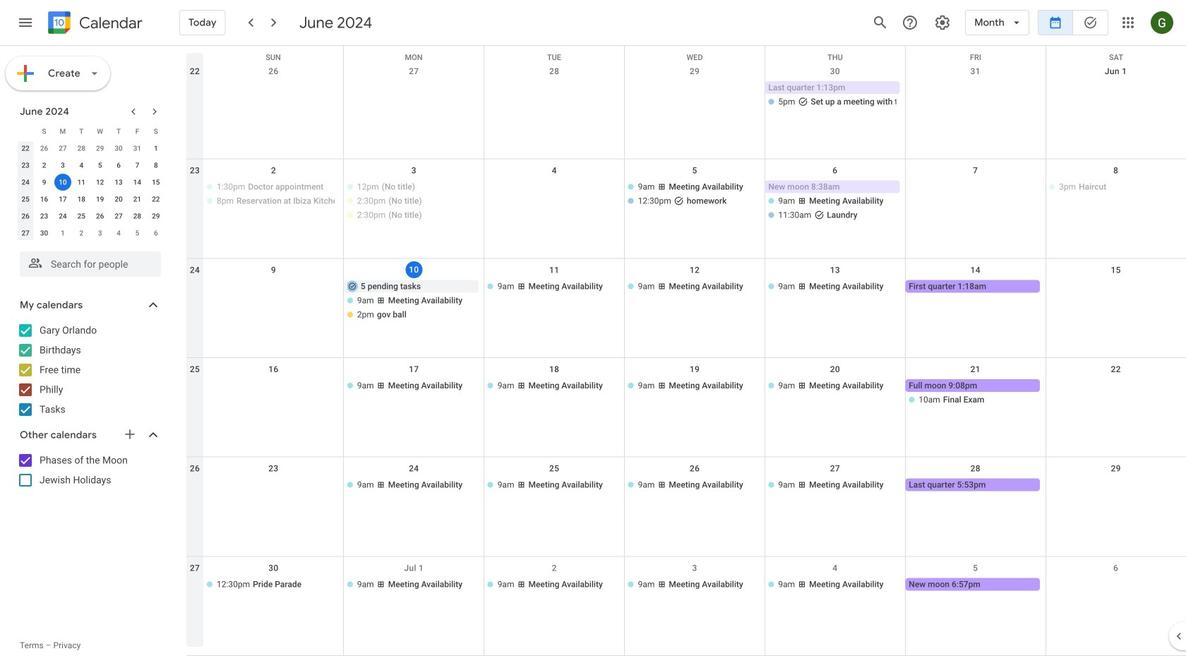 Task type: describe. For each thing, give the bounding box(es) containing it.
18 element
[[73, 191, 90, 208]]

1 element
[[147, 140, 164, 157]]

july 6 element
[[147, 225, 164, 242]]

14 element
[[129, 174, 146, 191]]

4 element
[[73, 157, 90, 174]]

july 1 element
[[54, 225, 71, 242]]

12 element
[[92, 174, 109, 191]]

27 element
[[110, 208, 127, 225]]

21 element
[[129, 191, 146, 208]]

row group inside june 2024 grid
[[16, 140, 165, 242]]

july 3 element
[[92, 225, 109, 242]]

main drawer image
[[17, 14, 34, 31]]

may 27 element
[[54, 140, 71, 157]]

3 element
[[54, 157, 71, 174]]

my calendars list
[[3, 319, 175, 421]]

16 element
[[36, 191, 53, 208]]

7 element
[[129, 157, 146, 174]]

9 element
[[36, 174, 53, 191]]

10, today element
[[54, 174, 71, 191]]

Search for people text field
[[28, 251, 153, 277]]

heading inside calendar element
[[76, 14, 143, 31]]

17 element
[[54, 191, 71, 208]]

22 element
[[147, 191, 164, 208]]

calendar element
[[45, 8, 143, 40]]

19 element
[[92, 191, 109, 208]]

july 5 element
[[129, 225, 146, 242]]

24 element
[[54, 208, 71, 225]]



Task type: locate. For each thing, give the bounding box(es) containing it.
other calendars list
[[3, 449, 175, 492]]

row
[[186, 46, 1187, 67], [186, 60, 1187, 159], [16, 123, 165, 140], [16, 140, 165, 157], [16, 157, 165, 174], [186, 159, 1187, 259], [16, 174, 165, 191], [16, 191, 165, 208], [16, 208, 165, 225], [16, 225, 165, 242], [186, 259, 1187, 358], [186, 358, 1187, 457], [186, 457, 1187, 557], [186, 557, 1187, 656]]

15 element
[[147, 174, 164, 191]]

may 28 element
[[73, 140, 90, 157]]

settings menu image
[[935, 14, 952, 31]]

6 element
[[110, 157, 127, 174]]

23 element
[[36, 208, 53, 225]]

2 element
[[36, 157, 53, 174]]

None search field
[[0, 246, 175, 277]]

add other calendars image
[[123, 427, 137, 441]]

20 element
[[110, 191, 127, 208]]

13 element
[[110, 174, 127, 191]]

july 2 element
[[73, 225, 90, 242]]

28 element
[[129, 208, 146, 225]]

may 29 element
[[92, 140, 109, 157]]

july 4 element
[[110, 225, 127, 242]]

may 31 element
[[129, 140, 146, 157]]

11 element
[[73, 174, 90, 191]]

cell
[[203, 81, 344, 109], [344, 81, 484, 109], [625, 81, 765, 109], [765, 81, 906, 109], [906, 81, 1046, 109], [1046, 81, 1187, 109], [54, 174, 72, 191], [203, 181, 344, 223], [344, 181, 484, 223], [484, 181, 625, 223], [625, 181, 765, 223], [765, 181, 906, 223], [906, 181, 1046, 223], [203, 280, 344, 322], [344, 280, 484, 322], [1046, 280, 1187, 322], [203, 379, 344, 408], [906, 379, 1046, 408], [1046, 379, 1187, 408], [203, 479, 344, 493], [1046, 479, 1187, 493], [1046, 578, 1187, 592]]

may 26 element
[[36, 140, 53, 157]]

grid
[[186, 46, 1187, 656]]

29 element
[[147, 208, 164, 225]]

5 element
[[92, 157, 109, 174]]

may 30 element
[[110, 140, 127, 157]]

heading
[[76, 14, 143, 31]]

cell inside june 2024 grid
[[54, 174, 72, 191]]

june 2024 grid
[[13, 123, 165, 242]]

25 element
[[73, 208, 90, 225]]

26 element
[[92, 208, 109, 225]]

8 element
[[147, 157, 164, 174]]

row group
[[16, 140, 165, 242]]

30 element
[[36, 225, 53, 242]]



Task type: vqa. For each thing, say whether or not it's contained in the screenshot.
topmost Language and region
no



